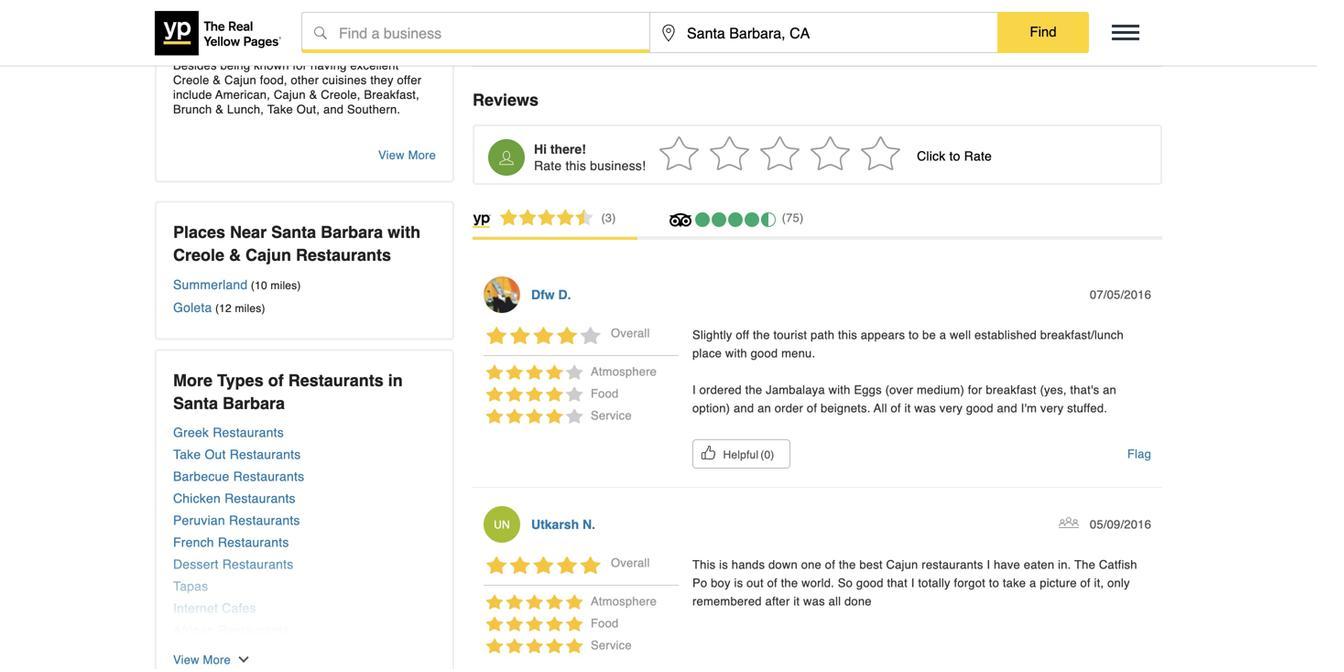 Task type: describe. For each thing, give the bounding box(es) containing it.
peruvian
[[173, 514, 225, 528]]

1 vertical spatial creole
[[173, 73, 209, 87]]

it inside i ordered the jambalaya with eggs (over medium) for breakfast (yes, that's an option) and an order of beignets. all of it was very good and i'm very stuffed.
[[905, 402, 911, 416]]

price
[[335, 147, 362, 160]]

greek restaurants link
[[173, 426, 436, 440]]

well,
[[207, 29, 235, 43]]

(over
[[886, 384, 914, 397]]

person.
[[343, 161, 384, 175]]

of right order on the right bottom of page
[[807, 402, 818, 416]]

i inside i ordered the jambalaya with eggs (over medium) for breakfast (yes, that's an option) and an order of beignets. all of it was very good and i'm very stuffed.
[[693, 384, 696, 397]]

southern.
[[347, 103, 401, 116]]

world.
[[802, 577, 835, 591]]

with inside slightly off the tourist path this appears to be a well established breakfast/lunch place with  good menu.
[[726, 347, 748, 361]]

with for barbara
[[388, 223, 421, 242]]

overall for utkarsh n.
[[611, 557, 650, 571]]

it inside this is hands down one of the best cajun restaurants i have eaten in. the catfish po boy is out of the world. so good that i totally forgot to take a picture of it, only remembered after it was all done
[[794, 595, 800, 609]]

beignets.
[[821, 402, 871, 416]]

for up better
[[287, 15, 301, 28]]

find button
[[998, 12, 1090, 52]]

hi there! rate this business!
[[534, 142, 646, 173]]

remembered
[[693, 595, 762, 609]]

1 vertical spatial is
[[735, 577, 744, 591]]

dfw
[[532, 288, 555, 302]]

1 horizontal spatial i
[[912, 577, 915, 591]]

slightly off the tourist path this appears to be a well established breakfast/lunch place with  good menu.
[[693, 329, 1124, 361]]

good inside slightly off the tourist path this appears to be a well established breakfast/lunch place with  good menu.
[[751, 347, 778, 361]]

i'm
[[1021, 402, 1038, 416]]

out
[[205, 448, 226, 462]]

after
[[766, 595, 790, 609]]

american,
[[215, 88, 270, 102]]

and inside are you in the mood for some creole & cajun food? well, what better place than cajun kitchen cafe right here in santa barbara! besides being known for having excellent creole & cajun food, other cuisines they offer include american, cajun & creole, breakfast, brunch & lunch, take out, and southern.
[[323, 103, 344, 116]]

have
[[994, 559, 1021, 572]]

of left it,
[[1081, 577, 1091, 591]]

only
[[1108, 577, 1131, 591]]

it,
[[1095, 577, 1105, 591]]

this is hands down one of the best cajun restaurants i have eaten in. the catfish po boy is out of the world. so good that i totally forgot to take a picture of it, only remembered after it was all done
[[693, 559, 1138, 609]]

average
[[287, 147, 332, 160]]

rate for to
[[965, 149, 993, 164]]

places near santa barbara with creole & cajun restaurants
[[173, 223, 421, 265]]

chicken restaurants link
[[173, 492, 436, 506]]

rate for there!
[[534, 158, 562, 173]]

that's
[[1071, 384, 1100, 397]]

overall for dfw d.
[[611, 327, 650, 340]]

the yp for schools trusted review icon image
[[1059, 518, 1080, 529]]

are you in the mood for some creole & cajun food? well, what better place than cajun kitchen cafe right here in santa barbara! besides being known for having excellent creole & cajun food, other cuisines they offer include american, cajun & creole, breakfast, brunch & lunch, take out, and southern.
[[173, 15, 422, 116]]

and down ordered
[[734, 402, 754, 416]]

the real yellow pages logo image
[[155, 11, 283, 55]]

cajun inside this is hands down one of the best cajun restaurants i have eaten in. the catfish po boy is out of the world. so good that i totally forgot to take a picture of it, only remembered after it was all done
[[887, 559, 919, 572]]

santa inside places near santa barbara with creole & cajun restaurants
[[271, 223, 316, 242]]

one
[[802, 559, 822, 572]]

0 horizontal spatial miles)
[[235, 302, 265, 315]]

1 horizontal spatial in
[[303, 44, 312, 58]]

restaurants down african restaurants link
[[264, 646, 336, 660]]

good for in.
[[857, 577, 884, 591]]

better
[[268, 29, 299, 43]]

mood
[[253, 15, 283, 28]]

barbara inside more types of restaurants in santa barbara
[[223, 395, 285, 413]]

established
[[975, 329, 1037, 342]]

food for utkarsh n.
[[591, 617, 619, 631]]

d.
[[559, 288, 571, 302]]

3
[[755, 149, 763, 164]]

good for option)
[[967, 402, 994, 416]]

the inside i ordered the jambalaya with eggs (over medium) for breakfast (yes, that's an option) and an order of beignets. all of it was very good and i'm very stuffed.
[[746, 384, 763, 397]]

0 horizontal spatial in
[[219, 15, 229, 28]]

internet cafes link
[[173, 602, 436, 616]]

a inside this is hands down one of the best cajun restaurants i have eaten in. the catfish po boy is out of the world. so good that i totally forgot to take a picture of it, only remembered after it was all done
[[1030, 577, 1037, 591]]

best
[[860, 559, 883, 572]]

peruvian restaurants link
[[173, 514, 436, 528]]

are
[[173, 15, 192, 28]]

they
[[371, 73, 394, 87]]

$11.00
[[281, 161, 318, 175]]

restaurants up dessert restaurants link on the bottom left of the page
[[218, 536, 289, 550]]

restaurants up french restaurants link
[[229, 514, 300, 528]]

view more link
[[173, 148, 436, 163]]

dessert restaurants link
[[173, 558, 436, 572]]

summerland
[[173, 278, 248, 292]]

Find a business text field
[[302, 13, 650, 53]]

latin american restaurants link
[[173, 646, 436, 660]]

breakfast,
[[364, 88, 420, 102]]

and down breakfast
[[998, 402, 1018, 416]]

07/05/2016
[[1091, 288, 1152, 302]]

1 vertical spatial kitchen
[[273, 132, 314, 146]]

take
[[1003, 577, 1027, 591]]

2 vertical spatial an
[[758, 402, 772, 416]]

being
[[220, 59, 250, 72]]

in inside more types of restaurants in santa barbara
[[388, 372, 403, 390]]

more inside greek restaurants take out restaurants barbecue restaurants chicken restaurants peruvian restaurants french restaurants dessert restaurants tapas internet cafes african restaurants latin american restaurants view more
[[203, 654, 231, 668]]

food,
[[260, 73, 287, 87]]

of right one
[[826, 559, 836, 572]]

creole,
[[321, 88, 361, 102]]

in.
[[1059, 559, 1072, 572]]

cafes
[[222, 602, 256, 616]]

this inside hi there! rate this business!
[[566, 158, 587, 173]]

for up other
[[293, 59, 307, 72]]

2 vertical spatial kitchen
[[173, 147, 214, 160]]

some
[[305, 15, 335, 28]]

(3) link
[[473, 203, 638, 240]]

the inside are you in the mood for some creole & cajun food? well, what better place than cajun kitchen cafe right here in santa barbara! besides being known for having excellent creole & cajun food, other cuisines they offer include american, cajun & creole, breakfast, brunch & lunch, take out, and southern.
[[232, 15, 249, 28]]

right
[[247, 44, 271, 58]]

path
[[811, 329, 835, 342]]

per
[[321, 161, 339, 175]]

stuffed.
[[1068, 402, 1108, 416]]

internet
[[173, 602, 218, 616]]

place inside slightly off the tourist path this appears to be a well established breakfast/lunch place with  good menu.
[[693, 347, 722, 361]]

click to rate
[[917, 149, 993, 164]]

2 very from the left
[[1041, 402, 1064, 416]]

done
[[845, 595, 872, 609]]

5
[[856, 149, 863, 164]]

eaten
[[1024, 559, 1055, 572]]

(12
[[215, 302, 232, 315]]

of inside more types of restaurants in santa barbara
[[268, 372, 284, 390]]

barbecue
[[173, 470, 230, 484]]

appears
[[861, 329, 906, 342]]

has
[[247, 147, 267, 160]]

(0)
[[761, 449, 775, 462]]

besides
[[173, 59, 217, 72]]

there!
[[551, 142, 586, 157]]

prices?
[[347, 132, 387, 146]]

dfw d. link
[[532, 288, 571, 302]]

to inside slightly off the tourist path this appears to be a well established breakfast/lunch place with  good menu.
[[909, 329, 919, 342]]

dessert
[[173, 558, 219, 572]]

was inside this is hands down one of the best cajun restaurants i have eaten in. the catfish po boy is out of the world. so good that i totally forgot to take a picture of it, only remembered after it was all done
[[804, 595, 826, 609]]

to inside this is hands down one of the best cajun restaurants i have eaten in. the catfish po boy is out of the world. so good that i totally forgot to take a picture of it, only remembered after it was all done
[[990, 577, 1000, 591]]

jambalaya
[[766, 384, 826, 397]]

kitchen inside are you in the mood for some creole & cajun food? well, what better place than cajun kitchen cafe right here in santa barbara! besides being known for having excellent creole & cajun food, other cuisines they offer include american, cajun & creole, breakfast, brunch & lunch, take out, and southern.
[[173, 44, 214, 58]]

out
[[747, 577, 764, 591]]

a inside slightly off the tourist path this appears to be a well established breakfast/lunch place with  good menu.
[[940, 329, 947, 342]]

0 vertical spatial creole
[[338, 15, 374, 28]]

0 vertical spatial view
[[379, 148, 405, 162]]

off
[[736, 329, 750, 342]]

french
[[173, 536, 214, 550]]



Task type: locate. For each thing, give the bounding box(es) containing it.
dfw d.
[[532, 288, 571, 302]]

to left be
[[909, 329, 919, 342]]

1 vertical spatial good
[[967, 402, 994, 416]]

santa right near
[[271, 223, 316, 242]]

food for dfw d.
[[591, 387, 619, 401]]

rate
[[965, 149, 993, 164], [534, 158, 562, 173]]

service for d.
[[591, 409, 632, 423]]

well
[[950, 329, 972, 342]]

1 horizontal spatial an
[[758, 402, 772, 416]]

this
[[693, 559, 716, 572]]

1 vertical spatial it
[[794, 595, 800, 609]]

helpful (0)
[[724, 449, 775, 462]]

2 vertical spatial good
[[857, 577, 884, 591]]

american
[[205, 646, 261, 660]]

i up the option)
[[693, 384, 696, 397]]

creole
[[338, 15, 374, 28], [173, 73, 209, 87], [173, 246, 225, 265]]

restaurants down per
[[296, 246, 391, 265]]

to left take
[[990, 577, 1000, 591]]

2 vertical spatial with
[[829, 384, 851, 397]]

1 vertical spatial miles)
[[235, 302, 265, 315]]

places
[[173, 223, 226, 242]]

restaurants down cafes
[[218, 624, 289, 638]]

and down creole,
[[323, 103, 344, 116]]

overall
[[611, 327, 650, 340], [611, 557, 650, 571]]

place down slightly
[[693, 347, 722, 361]]

0 horizontal spatial an
[[270, 147, 284, 160]]

restaurants down greek restaurants link at the left of the page
[[230, 448, 301, 462]]

1 vertical spatial take
[[173, 448, 201, 462]]

restaurants down barbecue restaurants link
[[225, 492, 296, 506]]

here
[[275, 44, 299, 58]]

creole up "include"
[[173, 73, 209, 87]]

overall left this
[[611, 557, 650, 571]]

with up beignets.
[[829, 384, 851, 397]]

hi
[[534, 142, 547, 157]]

i left 'have'
[[987, 559, 991, 572]]

business!
[[590, 158, 646, 173]]

good inside i ordered the jambalaya with eggs (over medium) for breakfast (yes, that's an option) and an order of beignets. all of it was very good and i'm very stuffed.
[[967, 402, 994, 416]]

1 vertical spatial atmosphere
[[591, 595, 657, 609]]

was
[[915, 402, 937, 416], [804, 595, 826, 609]]

menu.
[[782, 347, 816, 361]]

1 vertical spatial an
[[1104, 384, 1117, 397]]

1 vertical spatial in
[[303, 44, 312, 58]]

restaurants up chicken restaurants link
[[233, 470, 305, 484]]

0 horizontal spatial to
[[909, 329, 919, 342]]

is
[[720, 559, 729, 572], [735, 577, 744, 591]]

and
[[323, 103, 344, 116], [257, 161, 278, 175], [734, 402, 754, 416], [998, 402, 1018, 416]]

1 horizontal spatial a
[[1030, 577, 1037, 591]]

i
[[693, 384, 696, 397], [987, 559, 991, 572], [912, 577, 915, 591]]

2 service from the top
[[591, 639, 632, 653]]

with inside places near santa barbara with creole & cajun restaurants
[[388, 223, 421, 242]]

was inside i ordered the jambalaya with eggs (over medium) for breakfast (yes, that's an option) and an order of beignets. all of it was very good and i'm very stuffed.
[[915, 402, 937, 416]]

barbara down the types
[[223, 395, 285, 413]]

1 vertical spatial view
[[173, 654, 200, 668]]

french restaurants link
[[173, 536, 436, 550]]

0 horizontal spatial was
[[804, 595, 826, 609]]

0 vertical spatial kitchen
[[173, 44, 214, 58]]

0 vertical spatial with
[[388, 223, 421, 242]]

& inside places near santa barbara with creole & cajun restaurants
[[229, 246, 241, 265]]

1 horizontal spatial good
[[857, 577, 884, 591]]

kitchen up 'view more' link in the left of the page
[[273, 132, 314, 146]]

breakfast
[[986, 384, 1037, 397]]

helpful
[[724, 449, 759, 462]]

a right take
[[1030, 577, 1037, 591]]

0 vertical spatial it
[[905, 402, 911, 416]]

2 vertical spatial more
[[203, 654, 231, 668]]

cafe up "being"
[[218, 44, 244, 58]]

more right "range"
[[408, 148, 436, 162]]

african restaurants link
[[173, 624, 436, 638]]

this inside slightly off the tourist path this appears to be a well established breakfast/lunch place with  good menu.
[[839, 329, 858, 342]]

eggs
[[854, 384, 882, 397]]

restaurants up greek restaurants link at the left of the page
[[288, 372, 384, 390]]

this
[[566, 158, 587, 173], [839, 329, 858, 342]]

1 food from the top
[[591, 387, 619, 401]]

having
[[311, 59, 347, 72]]

for inside the looking for cajun kitchen cafe prices? cajun kitchen cafe has an average price range between $4.00 and $11.00 per person.
[[220, 132, 234, 146]]

(75)
[[782, 211, 804, 225]]

2 horizontal spatial good
[[967, 402, 994, 416]]

n.
[[583, 518, 596, 532]]

brunch
[[173, 103, 212, 116]]

atmosphere for utkarsh n.
[[591, 595, 657, 609]]

1 vertical spatial food
[[591, 617, 619, 631]]

1 horizontal spatial rate
[[965, 149, 993, 164]]

santa up greek
[[173, 395, 218, 413]]

0 horizontal spatial place
[[303, 29, 332, 43]]

a right be
[[940, 329, 947, 342]]

0 vertical spatial take
[[267, 103, 293, 116]]

with
[[388, 223, 421, 242], [726, 347, 748, 361], [829, 384, 851, 397]]

0 vertical spatial a
[[940, 329, 947, 342]]

1 vertical spatial to
[[909, 329, 919, 342]]

1 horizontal spatial with
[[726, 347, 748, 361]]

restaurants up cafes
[[222, 558, 294, 572]]

1 horizontal spatial to
[[950, 149, 961, 164]]

chicken
[[173, 492, 221, 506]]

place down some
[[303, 29, 332, 43]]

un
[[494, 519, 510, 532]]

creole inside places near santa barbara with creole & cajun restaurants
[[173, 246, 225, 265]]

include
[[173, 88, 212, 102]]

2 atmosphere from the top
[[591, 595, 657, 609]]

rate right click
[[965, 149, 993, 164]]

0 vertical spatial miles)
[[271, 280, 301, 292]]

1 vertical spatial was
[[804, 595, 826, 609]]

1 vertical spatial i
[[987, 559, 991, 572]]

2 vertical spatial cafe
[[218, 147, 244, 160]]

good down breakfast
[[967, 402, 994, 416]]

1 vertical spatial santa
[[271, 223, 316, 242]]

all
[[829, 595, 842, 609]]

kitchen up besides
[[173, 44, 214, 58]]

boy
[[711, 577, 731, 591]]

& up out,
[[309, 88, 318, 102]]

2 vertical spatial creole
[[173, 246, 225, 265]]

be
[[923, 329, 937, 342]]

medium)
[[917, 384, 965, 397]]

what
[[238, 29, 264, 43]]

0 vertical spatial this
[[566, 158, 587, 173]]

i right that
[[912, 577, 915, 591]]

1 very from the left
[[940, 402, 963, 416]]

with down view more
[[388, 223, 421, 242]]

2 horizontal spatial in
[[388, 372, 403, 390]]

0 horizontal spatial with
[[388, 223, 421, 242]]

1 horizontal spatial place
[[693, 347, 722, 361]]

& down "being"
[[213, 73, 221, 87]]

overall left slightly
[[611, 327, 650, 340]]

view
[[379, 148, 405, 162], [173, 654, 200, 668]]

find
[[1030, 24, 1057, 40]]

hands
[[732, 559, 765, 572]]

cafe up price
[[318, 132, 344, 146]]

view down the prices?
[[379, 148, 405, 162]]

of right all at the right of page
[[891, 402, 902, 416]]

view down african at the bottom of the page
[[173, 654, 200, 668]]

flag link
[[1128, 440, 1152, 469]]

2 overall from the top
[[611, 557, 650, 571]]

more inside 'view more' link
[[408, 148, 436, 162]]

2 food from the top
[[591, 617, 619, 631]]

0 horizontal spatial barbara
[[223, 395, 285, 413]]

0 horizontal spatial take
[[173, 448, 201, 462]]

the up what
[[232, 15, 249, 28]]

1 vertical spatial place
[[693, 347, 722, 361]]

miles)
[[271, 280, 301, 292], [235, 302, 265, 315]]

1 vertical spatial barbara
[[223, 395, 285, 413]]

barbecue restaurants link
[[173, 470, 436, 484]]

1 vertical spatial overall
[[611, 557, 650, 571]]

summerland (10 miles) goleta (12 miles)
[[173, 278, 301, 315]]

rate down hi
[[534, 158, 562, 173]]

it right after at bottom
[[794, 595, 800, 609]]

miles) down '(10'
[[235, 302, 265, 315]]

creole up than
[[338, 15, 374, 28]]

you
[[196, 15, 216, 28]]

very down medium)
[[940, 402, 963, 416]]

1 vertical spatial this
[[839, 329, 858, 342]]

cajun inside places near santa barbara with creole & cajun restaurants
[[246, 246, 291, 265]]

& down near
[[229, 246, 241, 265]]

is left out
[[735, 577, 744, 591]]

0 horizontal spatial it
[[794, 595, 800, 609]]

to right click
[[950, 149, 961, 164]]

1 overall from the top
[[611, 327, 650, 340]]

good down tourist
[[751, 347, 778, 361]]

2 vertical spatial santa
[[173, 395, 218, 413]]

this right path
[[839, 329, 858, 342]]

take inside greek restaurants take out restaurants barbecue restaurants chicken restaurants peruvian restaurants french restaurants dessert restaurants tapas internet cafes african restaurants latin american restaurants view more
[[173, 448, 201, 462]]

flag
[[1128, 448, 1152, 461]]

of right out
[[768, 577, 778, 591]]

cafe up $4.00
[[218, 147, 244, 160]]

greek
[[173, 426, 209, 440]]

known
[[254, 59, 289, 72]]

cafe inside are you in the mood for some creole & cajun food? well, what better place than cajun kitchen cafe right here in santa barbara! besides being known for having excellent creole & cajun food, other cuisines they offer include american, cajun & creole, breakfast, brunch & lunch, take out, and southern.
[[218, 44, 244, 58]]

an
[[270, 147, 284, 160], [1104, 384, 1117, 397], [758, 402, 772, 416]]

1 vertical spatial with
[[726, 347, 748, 361]]

for up $4.00
[[220, 132, 234, 146]]

good inside this is hands down one of the best cajun restaurants i have eaten in. the catfish po boy is out of the world. so good that i totally forgot to take a picture of it, only remembered after it was all done
[[857, 577, 884, 591]]

0 vertical spatial cafe
[[218, 44, 244, 58]]

than
[[335, 29, 359, 43]]

0 vertical spatial food
[[591, 387, 619, 401]]

barbara down person.
[[321, 223, 383, 242]]

0 vertical spatial is
[[720, 559, 729, 572]]

was down world.
[[804, 595, 826, 609]]

in
[[219, 15, 229, 28], [303, 44, 312, 58], [388, 372, 403, 390]]

0 horizontal spatial this
[[566, 158, 587, 173]]

take down greek
[[173, 448, 201, 462]]

0 vertical spatial overall
[[611, 327, 650, 340]]

place inside are you in the mood for some creole & cajun food? well, what better place than cajun kitchen cafe right here in santa barbara! besides being known for having excellent creole & cajun food, other cuisines they offer include american, cajun & creole, breakfast, brunch & lunch, take out, and southern.
[[303, 29, 332, 43]]

rate inside hi there! rate this business!
[[534, 158, 562, 173]]

& up barbara!
[[378, 15, 386, 28]]

good down best
[[857, 577, 884, 591]]

is up boy
[[720, 559, 729, 572]]

1 horizontal spatial it
[[905, 402, 911, 416]]

santa up having
[[316, 44, 348, 58]]

2 horizontal spatial i
[[987, 559, 991, 572]]

between
[[173, 161, 220, 175]]

with for jambalaya
[[829, 384, 851, 397]]

0 vertical spatial i
[[693, 384, 696, 397]]

0 vertical spatial to
[[950, 149, 961, 164]]

0 vertical spatial more
[[408, 148, 436, 162]]

the right ordered
[[746, 384, 763, 397]]

1 vertical spatial more
[[173, 372, 213, 390]]

atmosphere for dfw d.
[[591, 365, 657, 379]]

0 vertical spatial in
[[219, 15, 229, 28]]

po
[[693, 577, 708, 591]]

Where? text field
[[651, 13, 998, 53]]

creole down places
[[173, 246, 225, 265]]

of right the types
[[268, 372, 284, 390]]

types
[[217, 372, 264, 390]]

2 horizontal spatial an
[[1104, 384, 1117, 397]]

restaurants inside places near santa barbara with creole & cajun restaurants
[[296, 246, 391, 265]]

the right off
[[753, 329, 770, 342]]

1 horizontal spatial very
[[1041, 402, 1064, 416]]

& left lunch,
[[216, 103, 224, 116]]

ordered
[[700, 384, 742, 397]]

1 vertical spatial service
[[591, 639, 632, 653]]

reviews
[[473, 91, 539, 110]]

0 vertical spatial barbara
[[321, 223, 383, 242]]

1 horizontal spatial was
[[915, 402, 937, 416]]

0 horizontal spatial is
[[720, 559, 729, 572]]

for right medium)
[[969, 384, 983, 397]]

1 atmosphere from the top
[[591, 365, 657, 379]]

an left order on the right bottom of page
[[758, 402, 772, 416]]

1 horizontal spatial this
[[839, 329, 858, 342]]

2 vertical spatial i
[[912, 577, 915, 591]]

restaurants inside more types of restaurants in santa barbara
[[288, 372, 384, 390]]

so
[[838, 577, 853, 591]]

take out restaurants link
[[173, 448, 436, 462]]

food?
[[173, 29, 204, 43]]

an inside the looking for cajun kitchen cafe prices? cajun kitchen cafe has an average price range between $4.00 and $11.00 per person.
[[270, 147, 284, 160]]

0 horizontal spatial a
[[940, 329, 947, 342]]

0 horizontal spatial view
[[173, 654, 200, 668]]

this down there!
[[566, 158, 587, 173]]

excellent
[[350, 59, 399, 72]]

take left out,
[[267, 103, 293, 116]]

0 vertical spatial atmosphere
[[591, 365, 657, 379]]

1 horizontal spatial take
[[267, 103, 293, 116]]

(10
[[251, 280, 267, 292]]

1 vertical spatial cafe
[[318, 132, 344, 146]]

kitchen down "looking"
[[173, 147, 214, 160]]

santa inside are you in the mood for some creole & cajun food? well, what better place than cajun kitchen cafe right here in santa barbara! besides being known for having excellent creole & cajun food, other cuisines they offer include american, cajun & creole, breakfast, brunch & lunch, take out, and southern.
[[316, 44, 348, 58]]

1 service from the top
[[591, 409, 632, 423]]

more right latin
[[203, 654, 231, 668]]

was down medium)
[[915, 402, 937, 416]]

greek restaurants take out restaurants barbecue restaurants chicken restaurants peruvian restaurants french restaurants dessert restaurants tapas internet cafes african restaurants latin american restaurants view more
[[173, 426, 336, 668]]

down
[[769, 559, 798, 572]]

miles) right '(10'
[[271, 280, 301, 292]]

for inside i ordered the jambalaya with eggs (over medium) for breakfast (yes, that's an option) and an order of beignets. all of it was very good and i'm very stuffed.
[[969, 384, 983, 397]]

it down (over
[[905, 402, 911, 416]]

utkarsh n. link
[[532, 518, 596, 532]]

the down down
[[781, 577, 799, 591]]

the up so
[[839, 559, 856, 572]]

utkarsh
[[532, 518, 579, 532]]

1 horizontal spatial is
[[735, 577, 744, 591]]

with down off
[[726, 347, 748, 361]]

2 vertical spatial to
[[990, 577, 1000, 591]]

0 horizontal spatial good
[[751, 347, 778, 361]]

service for n.
[[591, 639, 632, 653]]

very down (yes,
[[1041, 402, 1064, 416]]

(yes,
[[1041, 384, 1067, 397]]

1 horizontal spatial miles)
[[271, 280, 301, 292]]

1 vertical spatial a
[[1030, 577, 1037, 591]]

restaurants
[[922, 559, 984, 572]]

lunch,
[[227, 103, 264, 116]]

0 vertical spatial service
[[591, 409, 632, 423]]

view inside greek restaurants take out restaurants barbecue restaurants chicken restaurants peruvian restaurants french restaurants dessert restaurants tapas internet cafes african restaurants latin american restaurants view more
[[173, 654, 200, 668]]

tapas
[[173, 580, 208, 594]]

0 vertical spatial santa
[[316, 44, 348, 58]]

2 vertical spatial in
[[388, 372, 403, 390]]

more left the types
[[173, 372, 213, 390]]

the inside slightly off the tourist path this appears to be a well established breakfast/lunch place with  good menu.
[[753, 329, 770, 342]]

0 horizontal spatial i
[[693, 384, 696, 397]]

an right the that's
[[1104, 384, 1117, 397]]

santa inside more types of restaurants in santa barbara
[[173, 395, 218, 413]]

an right has in the left top of the page
[[270, 147, 284, 160]]

0 horizontal spatial rate
[[534, 158, 562, 173]]

service
[[591, 409, 632, 423], [591, 639, 632, 653]]

1 horizontal spatial barbara
[[321, 223, 383, 242]]

with inside i ordered the jambalaya with eggs (over medium) for breakfast (yes, that's an option) and an order of beignets. all of it was very good and i'm very stuffed.
[[829, 384, 851, 397]]

to
[[950, 149, 961, 164], [909, 329, 919, 342], [990, 577, 1000, 591]]

barbara inside places near santa barbara with creole & cajun restaurants
[[321, 223, 383, 242]]

0 horizontal spatial very
[[940, 402, 963, 416]]

0 vertical spatial good
[[751, 347, 778, 361]]

and down has in the left top of the page
[[257, 161, 278, 175]]

barbara
[[321, 223, 383, 242], [223, 395, 285, 413]]

more inside more types of restaurants in santa barbara
[[173, 372, 213, 390]]

and inside the looking for cajun kitchen cafe prices? cajun kitchen cafe has an average price range between $4.00 and $11.00 per person.
[[257, 161, 278, 175]]

0 vertical spatial was
[[915, 402, 937, 416]]

0 vertical spatial an
[[270, 147, 284, 160]]

restaurants up out
[[213, 426, 284, 440]]

2 horizontal spatial with
[[829, 384, 851, 397]]

2 horizontal spatial to
[[990, 577, 1000, 591]]

take inside are you in the mood for some creole & cajun food? well, what better place than cajun kitchen cafe right here in santa barbara! besides being known for having excellent creole & cajun food, other cuisines they offer include american, cajun & creole, breakfast, brunch & lunch, take out, and southern.
[[267, 103, 293, 116]]

option)
[[693, 402, 731, 416]]

looking for cajun kitchen cafe prices? cajun kitchen cafe has an average price range between $4.00 and $11.00 per person.
[[173, 132, 422, 175]]

other
[[291, 73, 319, 87]]

the
[[232, 15, 249, 28], [753, 329, 770, 342], [746, 384, 763, 397], [839, 559, 856, 572], [781, 577, 799, 591]]



Task type: vqa. For each thing, say whether or not it's contained in the screenshot.
45875
no



